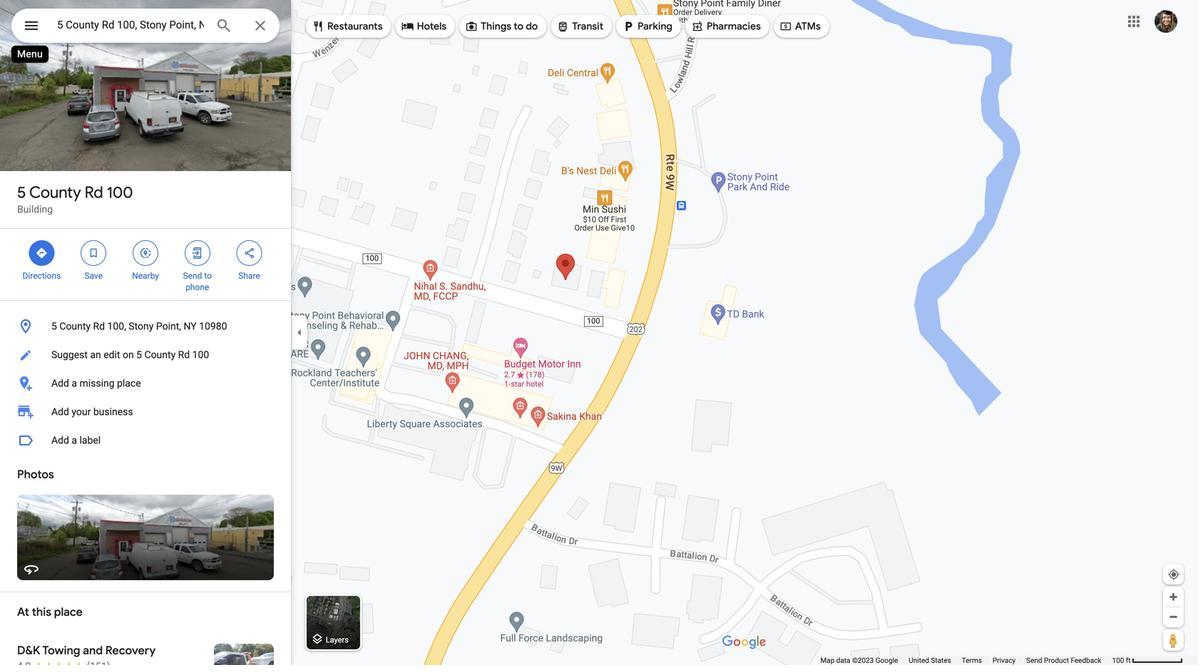 Task type: locate. For each thing, give the bounding box(es) containing it.
1 vertical spatial place
[[54, 606, 83, 620]]

send for send to phone
[[183, 271, 202, 281]]

1 vertical spatial county
[[59, 321, 91, 333]]

 parking
[[622, 19, 673, 34]]

5 right on
[[136, 349, 142, 361]]

united states
[[909, 657, 952, 665]]

a
[[72, 378, 77, 390], [72, 435, 77, 447]]

send left product
[[1027, 657, 1043, 665]]

100
[[107, 183, 133, 203], [192, 349, 209, 361], [1113, 657, 1125, 665]]

 button
[[11, 9, 51, 46]]

1 horizontal spatial to
[[514, 20, 524, 33]]

1 vertical spatial to
[[204, 271, 212, 281]]

this
[[32, 606, 51, 620]]

5
[[17, 183, 26, 203], [51, 321, 57, 333], [136, 349, 142, 361]]

1 horizontal spatial 5
[[51, 321, 57, 333]]

send product feedback button
[[1027, 657, 1102, 666]]

0 vertical spatial send
[[183, 271, 202, 281]]


[[23, 15, 40, 36]]


[[402, 19, 414, 34]]

1 a from the top
[[72, 378, 77, 390]]

0 horizontal spatial 100
[[107, 183, 133, 203]]

add for add your business
[[51, 406, 69, 418]]

0 vertical spatial 100
[[107, 183, 133, 203]]

rd for 100,
[[93, 321, 105, 333]]

none field inside 5 county rd 100, stony point, ny 10980 field
[[57, 16, 204, 34]]

add left label
[[51, 435, 69, 447]]

add inside 'button'
[[51, 435, 69, 447]]

0 vertical spatial to
[[514, 20, 524, 33]]

county
[[29, 183, 81, 203], [59, 321, 91, 333], [144, 349, 176, 361]]

rd inside button
[[93, 321, 105, 333]]

2 vertical spatial add
[[51, 435, 69, 447]]


[[243, 245, 256, 261]]

0 vertical spatial place
[[117, 378, 141, 390]]

0 vertical spatial 5
[[17, 183, 26, 203]]

share
[[239, 271, 260, 281]]

footer inside google maps element
[[821, 657, 1113, 666]]

1 horizontal spatial place
[[117, 378, 141, 390]]

a left missing
[[72, 378, 77, 390]]

add inside button
[[51, 378, 69, 390]]

to
[[514, 20, 524, 33], [204, 271, 212, 281]]

send inside button
[[1027, 657, 1043, 665]]


[[139, 245, 152, 261]]

 restaurants
[[312, 19, 383, 34]]

1 vertical spatial a
[[72, 435, 77, 447]]

send inside send to phone
[[183, 271, 202, 281]]

google maps element
[[0, 0, 1199, 666]]

1 vertical spatial rd
[[93, 321, 105, 333]]

layers
[[326, 636, 349, 645]]

 search field
[[11, 9, 280, 46]]

place right this
[[54, 606, 83, 620]]

nearby
[[132, 271, 159, 281]]

100 ft
[[1113, 657, 1131, 665]]

a inside 'button'
[[72, 435, 77, 447]]

0 horizontal spatial to
[[204, 271, 212, 281]]

rd down the ny
[[178, 349, 190, 361]]

send product feedback
[[1027, 657, 1102, 665]]

rd inside 5 county rd 100 building
[[85, 183, 103, 203]]

send to phone
[[183, 271, 212, 293]]

footer
[[821, 657, 1113, 666]]

ny
[[184, 321, 197, 333]]


[[691, 19, 704, 34]]

2 a from the top
[[72, 435, 77, 447]]

terms button
[[963, 657, 983, 666]]

county for 100
[[29, 183, 81, 203]]

2 vertical spatial rd
[[178, 349, 190, 361]]

suggest an edit on 5 county rd 100 button
[[0, 341, 291, 370]]

parking
[[638, 20, 673, 33]]

None field
[[57, 16, 204, 34]]

missing
[[80, 378, 115, 390]]

rd for 100
[[85, 183, 103, 203]]

things
[[481, 20, 512, 33]]

add down the suggest
[[51, 378, 69, 390]]

1 horizontal spatial send
[[1027, 657, 1043, 665]]

county up the suggest
[[59, 321, 91, 333]]

add
[[51, 378, 69, 390], [51, 406, 69, 418], [51, 435, 69, 447]]

footer containing map data ©2023 google
[[821, 657, 1113, 666]]


[[87, 245, 100, 261]]

1 vertical spatial send
[[1027, 657, 1043, 665]]

county inside 5 county rd 100 building
[[29, 183, 81, 203]]

product
[[1045, 657, 1070, 665]]


[[465, 19, 478, 34]]

a left label
[[72, 435, 77, 447]]

1 vertical spatial 100
[[192, 349, 209, 361]]

1 vertical spatial add
[[51, 406, 69, 418]]

county inside '5 county rd 100, stony point, ny 10980' button
[[59, 321, 91, 333]]

2 horizontal spatial 100
[[1113, 657, 1125, 665]]

2 vertical spatial 5
[[136, 349, 142, 361]]

rd
[[85, 183, 103, 203], [93, 321, 105, 333], [178, 349, 190, 361]]

add for add a label
[[51, 435, 69, 447]]

0 horizontal spatial 5
[[17, 183, 26, 203]]

rd left 100,
[[93, 321, 105, 333]]

edit
[[104, 349, 120, 361]]

1 vertical spatial 5
[[51, 321, 57, 333]]


[[780, 19, 793, 34]]

5 inside 5 county rd 100 building
[[17, 183, 26, 203]]

5 up the suggest
[[51, 321, 57, 333]]

your
[[72, 406, 91, 418]]

county up building
[[29, 183, 81, 203]]


[[191, 245, 204, 261]]

d&k towing and recovery
[[17, 644, 156, 659]]

2 horizontal spatial 5
[[136, 349, 142, 361]]

0 vertical spatial rd
[[85, 183, 103, 203]]

0 horizontal spatial send
[[183, 271, 202, 281]]

privacy
[[993, 657, 1016, 665]]

add a missing place button
[[0, 370, 291, 398]]

2 vertical spatial 100
[[1113, 657, 1125, 665]]

add left your
[[51, 406, 69, 418]]

place inside button
[[117, 378, 141, 390]]

towing
[[42, 644, 80, 659]]

save
[[84, 271, 103, 281]]

a for missing
[[72, 378, 77, 390]]

add a label
[[51, 435, 101, 447]]

d&k
[[17, 644, 40, 659]]

county down point, in the left top of the page
[[144, 349, 176, 361]]

directions
[[22, 271, 61, 281]]

send
[[183, 271, 202, 281], [1027, 657, 1043, 665]]

5 inside button
[[51, 321, 57, 333]]

ft
[[1127, 657, 1131, 665]]

0 vertical spatial county
[[29, 183, 81, 203]]

place down on
[[117, 378, 141, 390]]

and
[[83, 644, 103, 659]]

1 horizontal spatial 100
[[192, 349, 209, 361]]

a inside button
[[72, 378, 77, 390]]

county inside suggest an edit on 5 county rd 100 button
[[144, 349, 176, 361]]

5 county rd 100, stony point, ny 10980
[[51, 321, 227, 333]]

2 vertical spatial county
[[144, 349, 176, 361]]

google
[[876, 657, 899, 665]]

place
[[117, 378, 141, 390], [54, 606, 83, 620]]

0 vertical spatial add
[[51, 378, 69, 390]]

data
[[837, 657, 851, 665]]

rd up the 
[[85, 183, 103, 203]]

3 add from the top
[[51, 435, 69, 447]]

5 up building
[[17, 183, 26, 203]]

1 add from the top
[[51, 378, 69, 390]]

5 County Rd 100, Stony Point, NY 10980 field
[[11, 9, 280, 43]]

4.8 stars 151 reviews image
[[17, 660, 110, 666]]

phone
[[186, 283, 209, 293]]

send up 'phone'
[[183, 271, 202, 281]]

to left do
[[514, 20, 524, 33]]

on
[[123, 349, 134, 361]]

0 vertical spatial a
[[72, 378, 77, 390]]

to up 'phone'
[[204, 271, 212, 281]]

at this place
[[17, 606, 83, 620]]

2 add from the top
[[51, 406, 69, 418]]



Task type: vqa. For each thing, say whether or not it's contained in the screenshot.


Task type: describe. For each thing, give the bounding box(es) containing it.
 things to do
[[465, 19, 538, 34]]

hotels
[[417, 20, 447, 33]]

collapse side panel image
[[292, 325, 308, 341]]

 pharmacies
[[691, 19, 761, 34]]

actions for 5 county rd 100 region
[[0, 229, 291, 300]]

google account: giulia masi  
(giulia.masi@adept.ai) image
[[1155, 10, 1178, 33]]

5 county rd 100 main content
[[0, 0, 291, 666]]


[[35, 245, 48, 261]]

rd inside button
[[178, 349, 190, 361]]


[[312, 19, 325, 34]]

100 inside button
[[192, 349, 209, 361]]

10980
[[199, 321, 227, 333]]

map
[[821, 657, 835, 665]]

zoom in image
[[1169, 592, 1180, 603]]

5 county rd 100, stony point, ny 10980 button
[[0, 313, 291, 341]]

100,
[[107, 321, 126, 333]]

county for 100,
[[59, 321, 91, 333]]

send for send product feedback
[[1027, 657, 1043, 665]]

show your location image
[[1168, 569, 1181, 582]]

do
[[526, 20, 538, 33]]

suggest an edit on 5 county rd 100
[[51, 349, 209, 361]]

a for label
[[72, 435, 77, 447]]

add for add a missing place
[[51, 378, 69, 390]]

add your business link
[[0, 398, 291, 427]]

pharmacies
[[707, 20, 761, 33]]

point,
[[156, 321, 181, 333]]

100 ft button
[[1113, 657, 1184, 665]]


[[557, 19, 570, 34]]

privacy button
[[993, 657, 1016, 666]]

©2023
[[853, 657, 874, 665]]

to inside send to phone
[[204, 271, 212, 281]]

atms
[[796, 20, 821, 33]]

0 horizontal spatial place
[[54, 606, 83, 620]]

united states button
[[909, 657, 952, 666]]

 atms
[[780, 19, 821, 34]]

feedback
[[1071, 657, 1102, 665]]

 transit
[[557, 19, 604, 34]]

5 for 100
[[17, 183, 26, 203]]

add a missing place
[[51, 378, 141, 390]]

zoom out image
[[1169, 612, 1180, 623]]

transit
[[573, 20, 604, 33]]

5 inside button
[[136, 349, 142, 361]]

at
[[17, 606, 29, 620]]

united
[[909, 657, 930, 665]]

suggest
[[51, 349, 88, 361]]

recovery
[[105, 644, 156, 659]]

5 county rd 100 building
[[17, 183, 133, 216]]

states
[[932, 657, 952, 665]]

 hotels
[[402, 19, 447, 34]]

show street view coverage image
[[1164, 630, 1185, 652]]

photos
[[17, 468, 54, 482]]

map data ©2023 google
[[821, 657, 899, 665]]

stony
[[129, 321, 154, 333]]

add a label button
[[0, 427, 291, 455]]

5 for 100,
[[51, 321, 57, 333]]


[[622, 19, 635, 34]]

an
[[90, 349, 101, 361]]

business
[[93, 406, 133, 418]]

label
[[80, 435, 101, 447]]

building
[[17, 204, 53, 216]]

add your business
[[51, 406, 133, 418]]

restaurants
[[328, 20, 383, 33]]

d&k towing and recovery link
[[0, 633, 291, 666]]

terms
[[963, 657, 983, 665]]

to inside  things to do
[[514, 20, 524, 33]]

100 inside 5 county rd 100 building
[[107, 183, 133, 203]]



